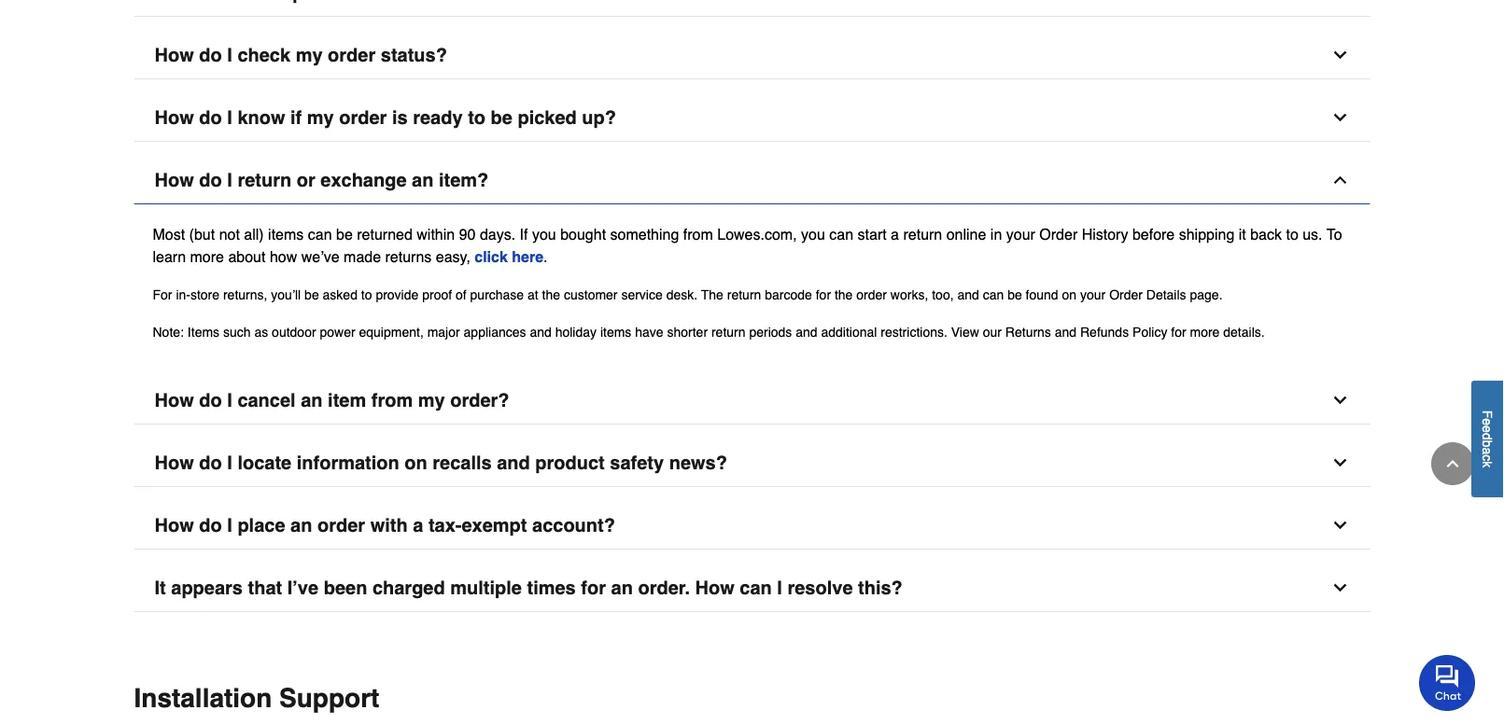Task type: locate. For each thing, give the bounding box(es) containing it.
this?
[[858, 578, 903, 599]]

your inside most (but not all) items can be returned within 90 days. if you bought something from lowes.com, you can start a return online in your order history before shipping it back to us. to learn more about how we've made returns easy,
[[1007, 226, 1036, 243]]

learn
[[153, 248, 186, 265]]

order left is
[[339, 107, 387, 128]]

a right start
[[891, 226, 899, 243]]

0 horizontal spatial items
[[268, 226, 304, 243]]

0 horizontal spatial a
[[413, 515, 423, 537]]

2 horizontal spatial to
[[1286, 226, 1299, 243]]

order left the details
[[1110, 287, 1143, 302]]

can down how do i place an order with a tax-exempt account? button
[[740, 578, 772, 599]]

and right returns
[[1055, 325, 1077, 340]]

1 vertical spatial items
[[600, 325, 632, 340]]

2 vertical spatial for
[[581, 578, 606, 599]]

a
[[891, 226, 899, 243], [1481, 448, 1496, 455], [413, 515, 423, 537]]

return left or
[[238, 170, 292, 191]]

0 vertical spatial your
[[1007, 226, 1036, 243]]

chevron down image inside how do i locate information on recalls and product safety news? button
[[1331, 454, 1350, 473]]

chevron down image inside how do i check my order status? button
[[1331, 46, 1350, 64]]

be
[[491, 107, 513, 128], [336, 226, 353, 243], [305, 287, 319, 302], [1008, 287, 1022, 302]]

0 vertical spatial more
[[190, 248, 224, 265]]

the
[[542, 287, 560, 302], [835, 287, 853, 302]]

do for cancel
[[199, 390, 222, 411]]

too,
[[932, 287, 954, 302]]

restrictions.
[[881, 325, 948, 340]]

your right in
[[1007, 226, 1036, 243]]

on inside button
[[405, 452, 427, 474]]

how
[[155, 44, 194, 66], [155, 107, 194, 128], [155, 170, 194, 191], [155, 390, 194, 411], [155, 452, 194, 474], [155, 515, 194, 537], [695, 578, 735, 599]]

returns,
[[223, 287, 268, 302]]

to right ready
[[468, 107, 486, 128]]

returns
[[385, 248, 432, 265]]

proof
[[422, 287, 452, 302]]

2 chevron down image from the top
[[1331, 391, 1350, 410]]

my right check
[[296, 44, 323, 66]]

do for place
[[199, 515, 222, 537]]

policy
[[1133, 325, 1168, 340]]

5 do from the top
[[199, 452, 222, 474]]

order left with
[[318, 515, 365, 537]]

1 vertical spatial on
[[405, 452, 427, 474]]

how
[[270, 248, 297, 265]]

.
[[544, 248, 548, 265]]

in-
[[176, 287, 190, 302]]

i for locate
[[227, 452, 232, 474]]

0 horizontal spatial from
[[371, 390, 413, 411]]

how do i cancel an item from my order?
[[155, 390, 510, 411]]

items inside most (but not all) items can be returned within 90 days. if you bought something from lowes.com, you can start a return online in your order history before shipping it back to us. to learn more about how we've made returns easy,
[[268, 226, 304, 243]]

0 vertical spatial items
[[268, 226, 304, 243]]

the right at
[[542, 287, 560, 302]]

bought
[[561, 226, 606, 243]]

how inside button
[[155, 452, 194, 474]]

do left place
[[199, 515, 222, 537]]

chevron down image for how do i know if my order is ready to be picked up?
[[1331, 108, 1350, 127]]

1 vertical spatial chevron down image
[[1331, 391, 1350, 410]]

1 vertical spatial to
[[1286, 226, 1299, 243]]

how do i place an order with a tax-exempt account? button
[[134, 502, 1371, 550]]

and
[[958, 287, 980, 302], [530, 325, 552, 340], [796, 325, 818, 340], [1055, 325, 1077, 340], [497, 452, 530, 474]]

an left item? at the left
[[412, 170, 434, 191]]

i left locate
[[227, 452, 232, 474]]

return right shorter
[[712, 325, 746, 340]]

do for return
[[199, 170, 222, 191]]

d
[[1481, 433, 1496, 440]]

do for locate
[[199, 452, 222, 474]]

on
[[1062, 287, 1077, 302], [405, 452, 427, 474]]

to left the us.
[[1286, 226, 1299, 243]]

i left place
[[227, 515, 232, 537]]

how for how do i cancel an item from my order?
[[155, 390, 194, 411]]

desk.
[[666, 287, 698, 302]]

something
[[610, 226, 679, 243]]

k
[[1481, 461, 1496, 468]]

i left know
[[227, 107, 232, 128]]

more down page.
[[1190, 325, 1220, 340]]

do left know
[[199, 107, 222, 128]]

i left check
[[227, 44, 232, 66]]

how left locate
[[155, 452, 194, 474]]

of
[[456, 287, 467, 302]]

my left order?
[[418, 390, 445, 411]]

from right item
[[371, 390, 413, 411]]

a left tax- on the left
[[413, 515, 423, 537]]

how down note:
[[155, 390, 194, 411]]

1 chevron down image from the top
[[1331, 46, 1350, 64]]

1 vertical spatial a
[[1481, 448, 1496, 455]]

all)
[[244, 226, 264, 243]]

and right "recalls"
[[497, 452, 530, 474]]

1 vertical spatial order
[[1110, 287, 1143, 302]]

more inside most (but not all) items can be returned within 90 days. if you bought something from lowes.com, you can start a return online in your order history before shipping it back to us. to learn more about how we've made returns easy,
[[190, 248, 224, 265]]

you right "lowes.com,"
[[801, 226, 825, 243]]

1 you from the left
[[532, 226, 556, 243]]

order left history
[[1040, 226, 1078, 243]]

0 horizontal spatial more
[[190, 248, 224, 265]]

online
[[947, 226, 987, 243]]

locate
[[238, 452, 292, 474]]

for right barcode
[[816, 287, 831, 302]]

1 vertical spatial from
[[371, 390, 413, 411]]

within
[[417, 226, 455, 243]]

can inside button
[[740, 578, 772, 599]]

how left check
[[155, 44, 194, 66]]

do inside button
[[199, 107, 222, 128]]

i've
[[287, 578, 319, 599]]

items up how
[[268, 226, 304, 243]]

1 chevron down image from the top
[[1331, 108, 1350, 127]]

do inside button
[[199, 452, 222, 474]]

or
[[297, 170, 315, 191]]

note:
[[153, 325, 184, 340]]

from inside most (but not all) items can be returned within 90 days. if you bought something from lowes.com, you can start a return online in your order history before shipping it back to us. to learn more about how we've made returns easy,
[[683, 226, 713, 243]]

your
[[1007, 226, 1036, 243], [1081, 287, 1106, 302]]

0 vertical spatial on
[[1062, 287, 1077, 302]]

your up refunds
[[1081, 287, 1106, 302]]

e up the b
[[1481, 426, 1496, 433]]

chevron up image
[[1331, 171, 1350, 190]]

2 e from the top
[[1481, 426, 1496, 433]]

order
[[1040, 226, 1078, 243], [1110, 287, 1143, 302]]

0 horizontal spatial on
[[405, 452, 427, 474]]

cancel
[[238, 390, 296, 411]]

on right found
[[1062, 287, 1077, 302]]

how for how do i return or exchange an item?
[[155, 170, 194, 191]]

2 chevron down image from the top
[[1331, 454, 1350, 473]]

how right order.
[[695, 578, 735, 599]]

been
[[324, 578, 367, 599]]

be left picked
[[491, 107, 513, 128]]

and inside button
[[497, 452, 530, 474]]

do up (but
[[199, 170, 222, 191]]

scroll to top element
[[1432, 443, 1475, 486]]

2 do from the top
[[199, 107, 222, 128]]

0 vertical spatial to
[[468, 107, 486, 128]]

chevron down image inside it appears that i've been charged multiple times for an order. how can i resolve this? button
[[1331, 579, 1350, 598]]

for right times
[[581, 578, 606, 599]]

at
[[528, 287, 539, 302]]

be inside most (but not all) items can be returned within 90 days. if you bought something from lowes.com, you can start a return online in your order history before shipping it back to us. to learn more about how we've made returns easy,
[[336, 226, 353, 243]]

0 vertical spatial chevron down image
[[1331, 46, 1350, 64]]

returns
[[1006, 325, 1051, 340]]

2 horizontal spatial for
[[1171, 325, 1187, 340]]

2 the from the left
[[835, 287, 853, 302]]

return left online
[[904, 226, 943, 243]]

1 horizontal spatial from
[[683, 226, 713, 243]]

3 do from the top
[[199, 170, 222, 191]]

i left resolve
[[777, 578, 783, 599]]

i
[[227, 44, 232, 66], [227, 107, 232, 128], [227, 170, 232, 191], [227, 390, 232, 411], [227, 452, 232, 474], [227, 515, 232, 537], [777, 578, 783, 599]]

e up d
[[1481, 418, 1496, 426]]

easy,
[[436, 248, 471, 265]]

an right place
[[291, 515, 312, 537]]

0 horizontal spatial for
[[581, 578, 606, 599]]

provide
[[376, 287, 419, 302]]

how inside button
[[155, 107, 194, 128]]

1 horizontal spatial your
[[1081, 287, 1106, 302]]

a inside most (but not all) items can be returned within 90 days. if you bought something from lowes.com, you can start a return online in your order history before shipping it back to us. to learn more about how we've made returns easy,
[[891, 226, 899, 243]]

0 horizontal spatial order
[[1040, 226, 1078, 243]]

do left locate
[[199, 452, 222, 474]]

chevron down image
[[1331, 108, 1350, 127], [1331, 454, 1350, 473], [1331, 516, 1350, 535], [1331, 579, 1350, 598]]

in
[[991, 226, 1002, 243]]

3 chevron down image from the top
[[1331, 516, 1350, 535]]

1 horizontal spatial the
[[835, 287, 853, 302]]

1 the from the left
[[542, 287, 560, 302]]

multiple
[[450, 578, 522, 599]]

0 horizontal spatial to
[[361, 287, 372, 302]]

1 horizontal spatial for
[[816, 287, 831, 302]]

i up not
[[227, 170, 232, 191]]

chevron down image inside how do i cancel an item from my order? button
[[1331, 391, 1350, 410]]

0 vertical spatial order
[[1040, 226, 1078, 243]]

from
[[683, 226, 713, 243], [371, 390, 413, 411]]

1 do from the top
[[199, 44, 222, 66]]

1 vertical spatial more
[[1190, 325, 1220, 340]]

for right policy
[[1171, 325, 1187, 340]]

shorter
[[667, 325, 708, 340]]

a up k
[[1481, 448, 1496, 455]]

do left cancel
[[199, 390, 222, 411]]

chevron up image
[[1444, 455, 1463, 474]]

0 vertical spatial my
[[296, 44, 323, 66]]

0 horizontal spatial you
[[532, 226, 556, 243]]

items left have
[[600, 325, 632, 340]]

the
[[701, 287, 724, 302]]

1 vertical spatial your
[[1081, 287, 1106, 302]]

0 horizontal spatial your
[[1007, 226, 1036, 243]]

have
[[635, 325, 664, 340]]

not
[[219, 226, 240, 243]]

i inside button
[[227, 107, 232, 128]]

how do i return or exchange an item?
[[155, 170, 489, 191]]

check
[[238, 44, 291, 66]]

do for know
[[199, 107, 222, 128]]

place
[[238, 515, 285, 537]]

chevron down image inside how do i know if my order is ready to be picked up? button
[[1331, 108, 1350, 127]]

from right the something
[[683, 226, 713, 243]]

can up our
[[983, 287, 1004, 302]]

to right asked
[[361, 287, 372, 302]]

product
[[535, 452, 605, 474]]

my right if on the top left of the page
[[307, 107, 334, 128]]

shipping
[[1179, 226, 1235, 243]]

installation
[[134, 684, 272, 714]]

status?
[[381, 44, 447, 66]]

6 do from the top
[[199, 515, 222, 537]]

an
[[412, 170, 434, 191], [301, 390, 323, 411], [291, 515, 312, 537], [611, 578, 633, 599]]

is
[[392, 107, 408, 128]]

1 vertical spatial my
[[307, 107, 334, 128]]

1 horizontal spatial to
[[468, 107, 486, 128]]

90
[[459, 226, 476, 243]]

how up 'most'
[[155, 170, 194, 191]]

1 horizontal spatial you
[[801, 226, 825, 243]]

you right if
[[532, 226, 556, 243]]

i for check
[[227, 44, 232, 66]]

on left "recalls"
[[405, 452, 427, 474]]

found
[[1026, 287, 1059, 302]]

1 horizontal spatial more
[[1190, 325, 1220, 340]]

4 do from the top
[[199, 390, 222, 411]]

know
[[238, 107, 285, 128]]

chevron down image
[[1331, 46, 1350, 64], [1331, 391, 1350, 410]]

0 vertical spatial a
[[891, 226, 899, 243]]

that
[[248, 578, 282, 599]]

1 vertical spatial for
[[1171, 325, 1187, 340]]

4 chevron down image from the top
[[1331, 579, 1350, 598]]

do left check
[[199, 44, 222, 66]]

how up it
[[155, 515, 194, 537]]

2 vertical spatial a
[[413, 515, 423, 537]]

details.
[[1224, 325, 1265, 340]]

be up made
[[336, 226, 353, 243]]

i inside button
[[227, 452, 232, 474]]

0 vertical spatial from
[[683, 226, 713, 243]]

how left know
[[155, 107, 194, 128]]

return
[[238, 170, 292, 191], [904, 226, 943, 243], [727, 287, 761, 302], [712, 325, 746, 340]]

chevron down image inside how do i place an order with a tax-exempt account? button
[[1331, 516, 1350, 535]]

i left cancel
[[227, 390, 232, 411]]

about
[[228, 248, 266, 265]]

1 e from the top
[[1481, 418, 1496, 426]]

and right the too, on the top
[[958, 287, 980, 302]]

2 horizontal spatial a
[[1481, 448, 1496, 455]]

picked
[[518, 107, 577, 128]]

0 horizontal spatial the
[[542, 287, 560, 302]]

you
[[532, 226, 556, 243], [801, 226, 825, 243]]

the up additional
[[835, 287, 853, 302]]

1 horizontal spatial a
[[891, 226, 899, 243]]

be left found
[[1008, 287, 1022, 302]]

more down (but
[[190, 248, 224, 265]]



Task type: describe. For each thing, give the bounding box(es) containing it.
how do i return or exchange an item? button
[[134, 157, 1371, 205]]

i for know
[[227, 107, 232, 128]]

for
[[153, 287, 172, 302]]

2 vertical spatial my
[[418, 390, 445, 411]]

it appears that i've been charged multiple times for an order. how can i resolve this?
[[155, 578, 903, 599]]

item?
[[439, 170, 489, 191]]

with
[[370, 515, 408, 537]]

note: items such as outdoor power equipment, major appliances and holiday items have shorter return periods and additional restrictions. view our returns and refunds policy for more details.
[[153, 325, 1265, 340]]

up?
[[582, 107, 616, 128]]

back
[[1251, 226, 1282, 243]]

charged
[[373, 578, 445, 599]]

order left status?
[[328, 44, 376, 66]]

if
[[520, 226, 528, 243]]

how for how do i know if my order is ready to be picked up?
[[155, 107, 194, 128]]

return right the
[[727, 287, 761, 302]]

i for place
[[227, 515, 232, 537]]

1 horizontal spatial order
[[1110, 287, 1143, 302]]

as
[[254, 325, 268, 340]]

how for how do i place an order with a tax-exempt account?
[[155, 515, 194, 537]]

it
[[1239, 226, 1247, 243]]

chevron down image for how do i place an order with a tax-exempt account?
[[1331, 516, 1350, 535]]

view
[[951, 325, 980, 340]]

it appears that i've been charged multiple times for an order. how can i resolve this? button
[[134, 565, 1371, 613]]

tax-
[[429, 515, 462, 537]]

my inside button
[[307, 107, 334, 128]]

and left holiday
[[530, 325, 552, 340]]

click here .
[[475, 248, 548, 265]]

for in-store returns, you'll be asked to provide proof of purchase at the customer service desk. the return barcode for the order works, too, and can be found on your order details page.
[[153, 287, 1223, 302]]

how for how do i check my order status?
[[155, 44, 194, 66]]

installation support
[[134, 684, 380, 714]]

appliances
[[464, 325, 526, 340]]

holiday
[[555, 325, 597, 340]]

lowes.com,
[[717, 226, 797, 243]]

i for cancel
[[227, 390, 232, 411]]

order inside most (but not all) items can be returned within 90 days. if you bought something from lowes.com, you can start a return online in your order history before shipping it back to us. to learn more about how we've made returns easy,
[[1040, 226, 1078, 243]]

do for check
[[199, 44, 222, 66]]

2 you from the left
[[801, 226, 825, 243]]

how do i locate information on recalls and product safety news? button
[[134, 440, 1371, 488]]

recalls
[[433, 452, 492, 474]]

can up we've
[[308, 226, 332, 243]]

returned
[[357, 226, 413, 243]]

from inside button
[[371, 390, 413, 411]]

most
[[153, 226, 185, 243]]

exchange
[[321, 170, 407, 191]]

us.
[[1303, 226, 1323, 243]]

an left order.
[[611, 578, 633, 599]]

i for return
[[227, 170, 232, 191]]

f
[[1481, 410, 1496, 418]]

such
[[223, 325, 251, 340]]

history
[[1082, 226, 1129, 243]]

purchase
[[470, 287, 524, 302]]

be inside button
[[491, 107, 513, 128]]

safety
[[610, 452, 664, 474]]

2 vertical spatial to
[[361, 287, 372, 302]]

major
[[427, 325, 460, 340]]

an left item
[[301, 390, 323, 411]]

times
[[527, 578, 576, 599]]

our
[[983, 325, 1002, 340]]

if
[[290, 107, 302, 128]]

click here link
[[475, 248, 544, 265]]

for inside button
[[581, 578, 606, 599]]

chevron down image for it appears that i've been charged multiple times for an order. how can i resolve this?
[[1331, 579, 1350, 598]]

how do i know if my order is ready to be picked up?
[[155, 107, 616, 128]]

f e e d b a c k button
[[1472, 381, 1505, 498]]

items
[[188, 325, 220, 340]]

store
[[190, 287, 220, 302]]

resolve
[[788, 578, 853, 599]]

order?
[[450, 390, 510, 411]]

chevron down image for how do i check my order status?
[[1331, 46, 1350, 64]]

days.
[[480, 226, 516, 243]]

outdoor
[[272, 325, 316, 340]]

power
[[320, 325, 355, 340]]

chevron down image for how do i cancel an item from my order?
[[1331, 391, 1350, 410]]

works,
[[891, 287, 929, 302]]

f e e d b a c k
[[1481, 410, 1496, 468]]

exempt
[[462, 515, 527, 537]]

order.
[[638, 578, 690, 599]]

how do i place an order with a tax-exempt account?
[[155, 515, 615, 537]]

order left works,
[[857, 287, 887, 302]]

b
[[1481, 440, 1496, 448]]

here
[[512, 248, 544, 265]]

additional
[[821, 325, 877, 340]]

item
[[328, 390, 366, 411]]

to
[[1327, 226, 1343, 243]]

0 vertical spatial for
[[816, 287, 831, 302]]

we've
[[301, 248, 340, 265]]

click
[[475, 248, 508, 265]]

before
[[1133, 226, 1175, 243]]

order inside button
[[339, 107, 387, 128]]

refunds
[[1081, 325, 1129, 340]]

details
[[1147, 287, 1187, 302]]

chevron down image for how do i locate information on recalls and product safety news?
[[1331, 454, 1350, 473]]

return inside most (but not all) items can be returned within 90 days. if you bought something from lowes.com, you can start a return online in your order history before shipping it back to us. to learn more about how we've made returns easy,
[[904, 226, 943, 243]]

how for how do i locate information on recalls and product safety news?
[[155, 452, 194, 474]]

asked
[[323, 287, 358, 302]]

it
[[155, 578, 166, 599]]

1 horizontal spatial on
[[1062, 287, 1077, 302]]

information
[[297, 452, 399, 474]]

how do i know if my order is ready to be picked up? button
[[134, 94, 1371, 142]]

to inside button
[[468, 107, 486, 128]]

return inside button
[[238, 170, 292, 191]]

can left start
[[830, 226, 854, 243]]

chat invite button image
[[1420, 655, 1477, 712]]

c
[[1481, 455, 1496, 461]]

how do i locate information on recalls and product safety news?
[[155, 452, 727, 474]]

be right you'll
[[305, 287, 319, 302]]

to inside most (but not all) items can be returned within 90 days. if you bought something from lowes.com, you can start a return online in your order history before shipping it back to us. to learn more about how we've made returns easy,
[[1286, 226, 1299, 243]]

1 horizontal spatial items
[[600, 325, 632, 340]]

account?
[[532, 515, 615, 537]]

service
[[621, 287, 663, 302]]

and right periods
[[796, 325, 818, 340]]



Task type: vqa. For each thing, say whether or not it's contained in the screenshot.
product
yes



